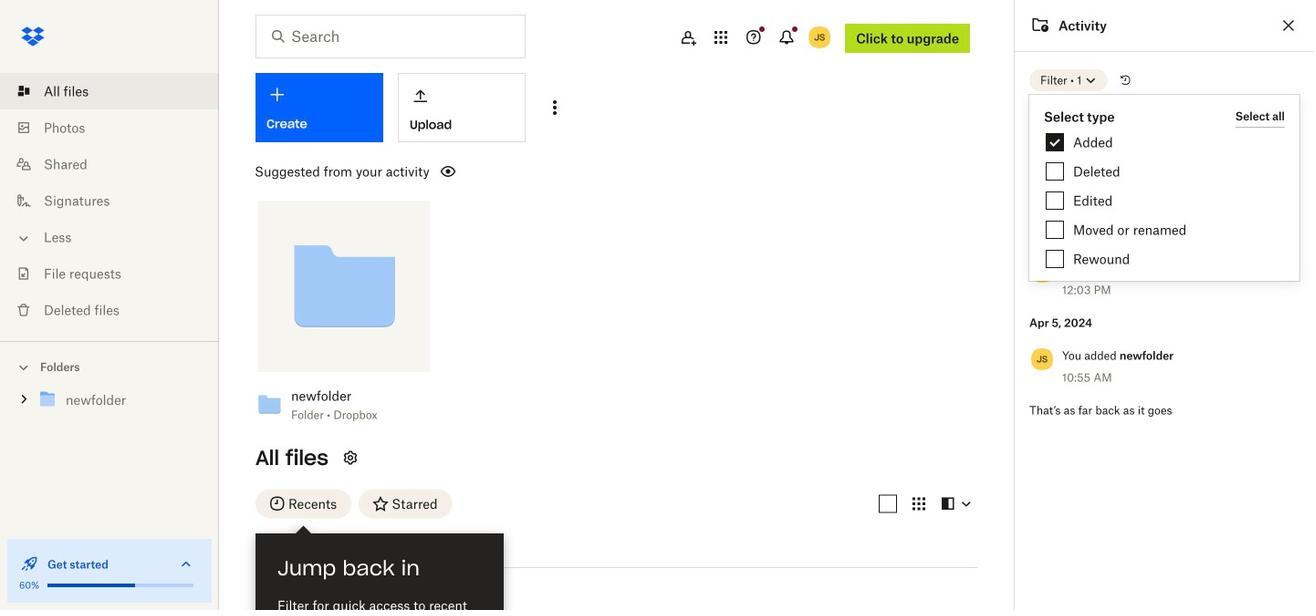 Task type: vqa. For each thing, say whether or not it's contained in the screenshot.
the top 'file'
no



Task type: locate. For each thing, give the bounding box(es) containing it.
folder, newfolder row
[[256, 587, 482, 611]]

list item
[[0, 73, 219, 110]]

Search in folder "Dropbox" text field
[[291, 26, 487, 47]]

edited checkbox item
[[1029, 186, 1300, 215]]

deleted checkbox item
[[1029, 157, 1300, 186]]

rewound checkbox item
[[1029, 245, 1300, 274]]

list
[[0, 62, 219, 341]]



Task type: describe. For each thing, give the bounding box(es) containing it.
moved or renamed checkbox item
[[1029, 215, 1300, 245]]

less image
[[15, 230, 33, 248]]

added checkbox item
[[1029, 128, 1300, 157]]

dropbox image
[[15, 18, 51, 55]]

rewind this folder image
[[1118, 73, 1133, 88]]

getting started progress progress bar
[[47, 584, 135, 588]]

close right sidebar image
[[1278, 15, 1300, 37]]



